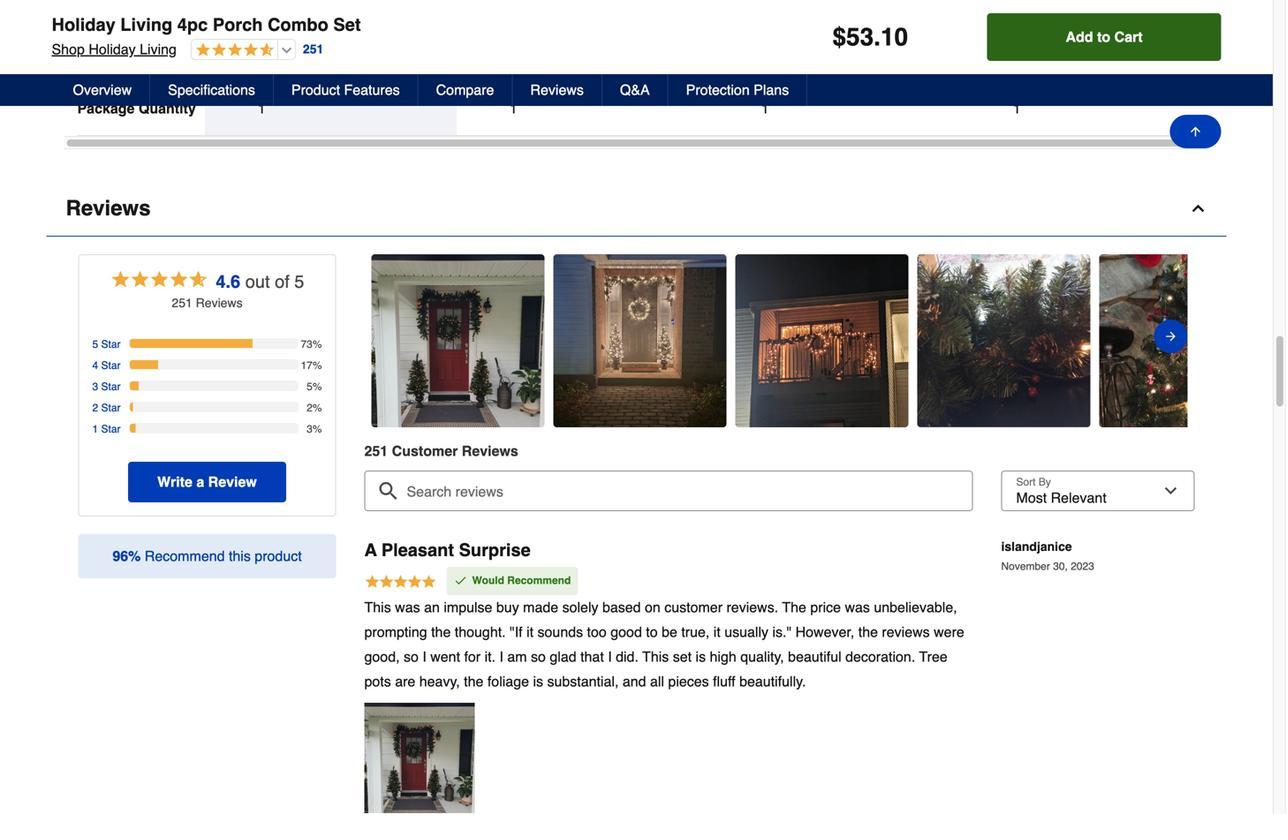 Task type: describe. For each thing, give the bounding box(es) containing it.
overview
[[73, 82, 132, 98]]

96 % recommend this product
[[112, 548, 302, 565]]

"if
[[510, 624, 523, 640]]

4 star
[[92, 360, 121, 372]]

2 1 cell from the left
[[510, 100, 655, 118]]

17%
[[301, 360, 322, 372]]

1 horizontal spatial recommend
[[507, 575, 571, 587]]

a
[[364, 540, 377, 561]]

good
[[611, 624, 642, 640]]

solely
[[562, 599, 599, 616]]

product
[[255, 548, 302, 565]]

did.
[[616, 649, 639, 665]]

a
[[196, 474, 204, 490]]

is."
[[773, 624, 792, 640]]

https://photos us.bazaarvoice.com/photo/2/cghvdg86bg93zxm/7e82df84 f0a7 53fe 88f0 db39c8ad16db image
[[364, 703, 475, 813]]

3 star
[[92, 381, 121, 393]]

shop
[[52, 41, 85, 57]]

3 1 cell from the left
[[761, 100, 907, 118]]

4
[[92, 360, 98, 372]]

5%
[[307, 381, 322, 393]]

star for 2 star
[[101, 402, 121, 414]]

cart
[[1115, 29, 1143, 45]]

4.6 out of 5 251 review s
[[172, 272, 304, 310]]

chevron up image
[[1190, 200, 1207, 217]]

5 uploaded image image from the left
[[1099, 332, 1273, 350]]

251 for 251
[[303, 42, 324, 56]]

it.
[[485, 649, 496, 665]]

1 star
[[92, 423, 121, 436]]

set
[[333, 15, 361, 35]]

quality,
[[740, 649, 784, 665]]

0 vertical spatial this
[[364, 599, 391, 616]]

all
[[650, 673, 664, 690]]

price
[[810, 599, 841, 616]]

4 uploaded image image from the left
[[917, 332, 1091, 350]]

2023
[[1071, 561, 1094, 573]]

protection plans
[[686, 82, 789, 98]]

heavy,
[[419, 673, 460, 690]]

2 so from the left
[[531, 649, 546, 665]]

surprise
[[459, 540, 531, 561]]

3%
[[307, 423, 322, 436]]

s inside 4.6 out of 5 251 review s
[[236, 296, 243, 310]]

on
[[645, 599, 661, 616]]

4pc
[[177, 15, 208, 35]]

beautifully.
[[739, 673, 806, 690]]

to inside this was an impulse buy made solely based on customer reviews. the price was unbelievable, prompting the thought. "if it sounds too good to be true, it usually is." however, the reviews were good, so i went for it. i am so glad that i did. this set is high quality, beautiful decoration. tree pots are heavy, the foliage is substantial, and all pieces fluff beautifully.
[[646, 624, 658, 640]]

4.6
[[216, 272, 240, 292]]

q&a button
[[602, 74, 668, 106]]

however,
[[796, 624, 855, 640]]

set
[[673, 649, 692, 665]]

star for 3 star
[[101, 381, 121, 393]]

pleasant
[[381, 540, 454, 561]]

compare
[[436, 82, 494, 98]]

usually
[[725, 624, 769, 640]]

251 inside 4.6 out of 5 251 review s
[[172, 296, 192, 310]]

1 i from the left
[[423, 649, 426, 665]]

2 star
[[92, 402, 121, 414]]

specifications button
[[150, 74, 274, 106]]

1 vertical spatial 5
[[92, 338, 98, 351]]

be
[[662, 624, 677, 640]]

good,
[[364, 649, 400, 665]]

holiday living 4pc porch combo set
[[52, 15, 361, 35]]

would recommend
[[472, 575, 571, 587]]

protection plans button
[[668, 74, 808, 106]]

add to cart button
[[987, 13, 1221, 61]]

no image
[[258, 46, 272, 60]]

3 uploaded image image from the left
[[735, 332, 909, 350]]

product features
[[291, 82, 400, 98]]

protection
[[686, 82, 750, 98]]

the
[[782, 599, 806, 616]]

too
[[587, 624, 607, 640]]

buy
[[496, 599, 519, 616]]

this was an impulse buy made solely based on customer reviews. the price was unbelievable, prompting the thought. "if it sounds too good to be true, it usually is." however, the reviews were good, so i went for it. i am so glad that i did. this set is high quality, beautiful decoration. tree pots are heavy, the foliage is substantial, and all pieces fluff beautifully.
[[364, 599, 965, 690]]

write
[[157, 474, 192, 490]]

customer
[[665, 599, 723, 616]]

reviews
[[882, 624, 930, 640]]

0 vertical spatial living
[[120, 15, 172, 35]]

star for 1 star
[[101, 423, 121, 436]]

were
[[934, 624, 965, 640]]

1 vertical spatial reviews button
[[46, 181, 1227, 237]]

1 vertical spatial living
[[140, 41, 177, 57]]

decoration.
[[846, 649, 915, 665]]

5 star
[[92, 338, 121, 351]]

1 uploaded image image from the left
[[371, 332, 545, 350]]

islandjanice
[[1001, 540, 1072, 554]]

reviews.
[[727, 599, 778, 616]]

arrow right image
[[1164, 326, 1178, 347]]

arrow up image
[[1189, 125, 1203, 139]]

flocked
[[77, 46, 131, 63]]

0 horizontal spatial the
[[431, 624, 451, 640]]

1 so from the left
[[404, 649, 419, 665]]

thought.
[[455, 624, 506, 640]]

0 vertical spatial reviews button
[[513, 74, 602, 106]]

glad
[[550, 649, 577, 665]]

out
[[245, 272, 270, 292]]

q&a
[[620, 82, 650, 98]]

star for 5 star
[[101, 338, 121, 351]]

1 horizontal spatial reviews
[[530, 82, 584, 98]]

5 inside 4.6 out of 5 251 review s
[[294, 272, 304, 292]]

quantity
[[139, 100, 196, 117]]

substantial,
[[547, 673, 619, 690]]

shop holiday living
[[52, 41, 177, 57]]

2
[[92, 402, 98, 414]]

star for 4 star
[[101, 360, 121, 372]]

and
[[623, 673, 646, 690]]

pots
[[364, 673, 391, 690]]

$
[[833, 23, 846, 51]]

prompting
[[364, 624, 427, 640]]



Task type: locate. For each thing, give the bounding box(es) containing it.
review right a
[[208, 474, 257, 490]]

4 star from the top
[[101, 402, 121, 414]]

.
[[874, 23, 881, 51]]

2 vertical spatial review
[[208, 474, 257, 490]]

is
[[696, 649, 706, 665], [533, 673, 543, 690]]

fluff
[[713, 673, 736, 690]]

0 horizontal spatial is
[[533, 673, 543, 690]]

holiday up shop
[[52, 15, 116, 35]]

1 horizontal spatial s
[[511, 443, 518, 459]]

recommend up made
[[507, 575, 571, 587]]

1 vertical spatial recommend
[[507, 575, 571, 587]]

pieces
[[668, 673, 709, 690]]

5 star from the top
[[101, 423, 121, 436]]

1 horizontal spatial to
[[1097, 29, 1111, 45]]

1 horizontal spatial so
[[531, 649, 546, 665]]

1 star from the top
[[101, 338, 121, 351]]

this up 'prompting'
[[364, 599, 391, 616]]

0 vertical spatial holiday
[[52, 15, 116, 35]]

to left be
[[646, 624, 658, 640]]

this up all
[[642, 649, 669, 665]]

was left an
[[395, 599, 420, 616]]

write a review button
[[128, 462, 286, 503]]

it right "if
[[527, 624, 534, 640]]

251 for 251 customer review s
[[364, 443, 388, 459]]

star down 2 star
[[101, 423, 121, 436]]

of
[[275, 272, 290, 292]]

are
[[395, 673, 415, 690]]

star up 4 star
[[101, 338, 121, 351]]

4.6 stars image down the "porch"
[[192, 42, 274, 59]]

1 horizontal spatial the
[[464, 673, 484, 690]]

2 uploaded image image from the left
[[553, 332, 727, 350]]

1 cell
[[258, 100, 404, 118], [510, 100, 655, 118], [761, 100, 907, 118], [1013, 100, 1159, 118]]

review for 251 customer review s
[[462, 443, 511, 459]]

high
[[710, 649, 737, 665]]

no image
[[1013, 46, 1027, 60]]

review inside button
[[208, 474, 257, 490]]

sounds
[[538, 624, 583, 640]]

1 horizontal spatial i
[[500, 649, 503, 665]]

customer
[[392, 443, 458, 459]]

2 horizontal spatial the
[[858, 624, 878, 640]]

0 horizontal spatial 5
[[92, 338, 98, 351]]

Search reviews text field
[[371, 471, 966, 501]]

2 vertical spatial 251
[[364, 443, 388, 459]]

add to cart
[[1066, 29, 1143, 45]]

1 vertical spatial holiday
[[89, 41, 136, 57]]

0 horizontal spatial reviews
[[66, 196, 151, 221]]

living down holiday living 4pc porch combo set
[[140, 41, 177, 57]]

am
[[507, 649, 527, 665]]

0 horizontal spatial this
[[364, 599, 391, 616]]

1 horizontal spatial it
[[714, 624, 721, 640]]

recommend right "%"
[[145, 548, 225, 565]]

made
[[523, 599, 558, 616]]

to right add
[[1097, 29, 1111, 45]]

1 for second '1' cell from the right
[[761, 100, 769, 117]]

1 for fourth '1' cell from the left
[[1013, 100, 1021, 117]]

4 1 cell from the left
[[1013, 100, 1159, 118]]

251 customer review s
[[364, 443, 518, 459]]

review
[[196, 296, 236, 310], [462, 443, 511, 459], [208, 474, 257, 490]]

this
[[229, 548, 251, 565]]

0 vertical spatial review
[[196, 296, 236, 310]]

features
[[344, 82, 400, 98]]

write a review
[[157, 474, 257, 490]]

1 cell down add
[[1013, 100, 1159, 118]]

0 vertical spatial 251
[[303, 42, 324, 56]]

1 cell down product at the top of the page
[[258, 100, 404, 118]]

product
[[291, 82, 340, 98]]

review down 4.6
[[196, 296, 236, 310]]

specifications
[[168, 82, 255, 98]]

0 horizontal spatial recommend
[[145, 548, 225, 565]]

tree
[[919, 649, 948, 665]]

1 vertical spatial reviews
[[66, 196, 151, 221]]

1 vertical spatial to
[[646, 624, 658, 640]]

0 horizontal spatial it
[[527, 624, 534, 640]]

unbelievable,
[[874, 599, 957, 616]]

%
[[128, 548, 141, 565]]

1 it from the left
[[527, 624, 534, 640]]

5 right of
[[294, 272, 304, 292]]

1 horizontal spatial 251
[[303, 42, 324, 56]]

i left went
[[423, 649, 426, 665]]

i
[[423, 649, 426, 665], [500, 649, 503, 665], [608, 649, 612, 665]]

1 horizontal spatial is
[[696, 649, 706, 665]]

0 horizontal spatial i
[[423, 649, 426, 665]]

2 it from the left
[[714, 624, 721, 640]]

that
[[580, 649, 604, 665]]

2 was from the left
[[845, 599, 870, 616]]

was right price
[[845, 599, 870, 616]]

an
[[424, 599, 440, 616]]

3 i from the left
[[608, 649, 612, 665]]

10
[[881, 23, 908, 51]]

star
[[101, 338, 121, 351], [101, 360, 121, 372], [101, 381, 121, 393], [101, 402, 121, 414], [101, 423, 121, 436]]

53
[[846, 23, 874, 51]]

a pleasant surprise
[[364, 540, 531, 561]]

star right 4
[[101, 360, 121, 372]]

3
[[92, 381, 98, 393]]

1 was from the left
[[395, 599, 420, 616]]

the down for
[[464, 673, 484, 690]]

went
[[430, 649, 460, 665]]

2 star from the top
[[101, 360, 121, 372]]

1 1 cell from the left
[[258, 100, 404, 118]]

0 vertical spatial s
[[236, 296, 243, 310]]

add
[[1066, 29, 1093, 45]]

1 vertical spatial this
[[642, 649, 669, 665]]

overview button
[[55, 74, 150, 106]]

$ 53 . 10
[[833, 23, 908, 51]]

beautiful
[[788, 649, 842, 665]]

compare button
[[418, 74, 513, 106]]

0 vertical spatial recommend
[[145, 548, 225, 565]]

1 vertical spatial 4.6 stars image
[[110, 269, 209, 294]]

star right 3
[[101, 381, 121, 393]]

so up are on the left bottom
[[404, 649, 419, 665]]

holiday
[[52, 15, 116, 35], [89, 41, 136, 57]]

would
[[472, 575, 504, 587]]

1 horizontal spatial was
[[845, 599, 870, 616]]

2 horizontal spatial i
[[608, 649, 612, 665]]

73%
[[301, 338, 322, 351]]

i left the did.
[[608, 649, 612, 665]]

review for write a review
[[208, 474, 257, 490]]

0 horizontal spatial 251
[[172, 296, 192, 310]]

1 vertical spatial 251
[[172, 296, 192, 310]]

product features button
[[274, 74, 418, 106]]

1 vertical spatial review
[[462, 443, 511, 459]]

islandjanice november 30, 2023
[[1001, 540, 1094, 573]]

the up went
[[431, 624, 451, 640]]

the
[[431, 624, 451, 640], [858, 624, 878, 640], [464, 673, 484, 690]]

is right foliage
[[533, 673, 543, 690]]

1 horizontal spatial this
[[642, 649, 669, 665]]

30,
[[1053, 561, 1068, 573]]

0 horizontal spatial to
[[646, 624, 658, 640]]

0 vertical spatial 4.6 stars image
[[192, 42, 274, 59]]

living up shop holiday living
[[120, 15, 172, 35]]

plans
[[754, 82, 789, 98]]

combo
[[268, 15, 329, 35]]

0 horizontal spatial was
[[395, 599, 420, 616]]

for
[[464, 649, 481, 665]]

5
[[294, 272, 304, 292], [92, 338, 98, 351]]

4.6 stars image left 4.6
[[110, 269, 209, 294]]

to inside button
[[1097, 29, 1111, 45]]

checkmark image
[[454, 574, 468, 588]]

1 cell down "q&a"
[[510, 100, 655, 118]]

1 vertical spatial is
[[533, 673, 543, 690]]

living
[[120, 15, 172, 35], [140, 41, 177, 57]]

96
[[112, 548, 128, 565]]

so
[[404, 649, 419, 665], [531, 649, 546, 665]]

uploaded image image
[[371, 332, 545, 350], [553, 332, 727, 350], [735, 332, 909, 350], [917, 332, 1091, 350], [1099, 332, 1273, 350]]

star right 2 in the left of the page
[[101, 402, 121, 414]]

1 horizontal spatial 5
[[294, 272, 304, 292]]

5 stars image
[[364, 574, 437, 593]]

holiday up "overview"
[[89, 41, 136, 57]]

0 vertical spatial to
[[1097, 29, 1111, 45]]

2 i from the left
[[500, 649, 503, 665]]

0 vertical spatial is
[[696, 649, 706, 665]]

4.6 stars image
[[192, 42, 274, 59], [110, 269, 209, 294]]

impulse
[[444, 599, 492, 616]]

cell
[[1013, 0, 1159, 9], [258, 46, 404, 64], [761, 46, 907, 64], [1013, 46, 1159, 64]]

251
[[303, 42, 324, 56], [172, 296, 192, 310], [364, 443, 388, 459]]

5 up 4
[[92, 338, 98, 351]]

the up decoration.
[[858, 624, 878, 640]]

1 for 3rd '1' cell from the right
[[510, 100, 517, 117]]

0 vertical spatial reviews
[[530, 82, 584, 98]]

1 cell down plans
[[761, 100, 907, 118]]

i right it.
[[500, 649, 503, 665]]

review inside 4.6 out of 5 251 review s
[[196, 296, 236, 310]]

november
[[1001, 561, 1050, 573]]

review right customer
[[462, 443, 511, 459]]

0 vertical spatial 5
[[294, 272, 304, 292]]

0 horizontal spatial s
[[236, 296, 243, 310]]

it right true,
[[714, 624, 721, 640]]

0 horizontal spatial so
[[404, 649, 419, 665]]

to
[[1097, 29, 1111, 45], [646, 624, 658, 640]]

2 horizontal spatial 251
[[364, 443, 388, 459]]

this
[[364, 599, 391, 616], [642, 649, 669, 665]]

package quantity
[[77, 100, 196, 117]]

so right am
[[531, 649, 546, 665]]

is right set
[[696, 649, 706, 665]]

1 vertical spatial s
[[511, 443, 518, 459]]

1 for fourth '1' cell from right
[[258, 100, 266, 117]]

3 star from the top
[[101, 381, 121, 393]]



Task type: vqa. For each thing, say whether or not it's contained in the screenshot.


